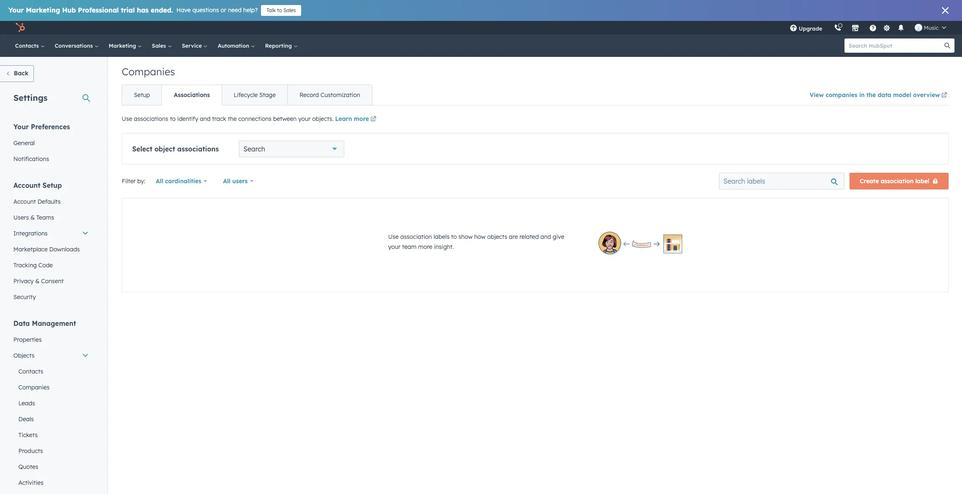 Task type: locate. For each thing, give the bounding box(es) containing it.
0 horizontal spatial &
[[31, 214, 35, 221]]

service
[[182, 42, 204, 49]]

notifications image
[[898, 25, 905, 32]]

1 vertical spatial setup
[[43, 181, 62, 190]]

0 horizontal spatial marketing
[[26, 6, 60, 14]]

sales
[[284, 7, 296, 13], [152, 42, 168, 49]]

setup
[[134, 91, 150, 99], [43, 181, 62, 190]]

companies up setup link
[[122, 65, 175, 78]]

1 horizontal spatial your
[[389, 243, 401, 251]]

menu item
[[829, 21, 831, 34]]

1 horizontal spatial use
[[389, 233, 399, 241]]

&
[[31, 214, 35, 221], [35, 278, 40, 285]]

1 vertical spatial your
[[389, 243, 401, 251]]

learn more
[[335, 115, 369, 123]]

0 vertical spatial your
[[8, 6, 24, 14]]

1 account from the top
[[13, 181, 40, 190]]

conversations
[[55, 42, 95, 49]]

0 vertical spatial the
[[867, 91, 877, 99]]

to right talk
[[277, 7, 282, 13]]

learn
[[335, 115, 352, 123]]

1 vertical spatial sales
[[152, 42, 168, 49]]

0 vertical spatial associations
[[134, 115, 168, 123]]

sales right talk
[[284, 7, 296, 13]]

quotes
[[18, 463, 38, 471]]

search
[[244, 145, 265, 153]]

your left objects.
[[298, 115, 311, 123]]

labels
[[434, 233, 450, 241]]

talk to sales button
[[261, 5, 302, 16]]

all users
[[223, 178, 248, 185]]

sales left service
[[152, 42, 168, 49]]

service link
[[177, 34, 213, 57]]

0 vertical spatial to
[[277, 7, 282, 13]]

the right track
[[228, 115, 237, 123]]

marketplaces image
[[852, 25, 860, 32]]

your
[[298, 115, 311, 123], [389, 243, 401, 251]]

your up general
[[13, 123, 29, 131]]

1 vertical spatial to
[[170, 115, 176, 123]]

track
[[212, 115, 226, 123]]

and left give
[[541, 233, 552, 241]]

filter
[[122, 178, 136, 185]]

by:
[[137, 178, 145, 185]]

deals link
[[8, 412, 94, 427]]

learn more link
[[335, 115, 378, 125]]

marketing
[[26, 6, 60, 14], [109, 42, 138, 49]]

association
[[881, 178, 914, 185], [401, 233, 432, 241]]

privacy & consent
[[13, 278, 64, 285]]

navigation containing setup
[[122, 85, 373, 105]]

need
[[228, 6, 242, 14]]

contacts down objects
[[18, 368, 43, 376]]

more inside "link"
[[354, 115, 369, 123]]

associations
[[134, 115, 168, 123], [177, 145, 219, 153]]

talk
[[267, 7, 276, 13]]

companies inside 'data management' element
[[18, 384, 50, 391]]

marketplace
[[13, 246, 48, 253]]

1 vertical spatial use
[[389, 233, 399, 241]]

upgrade
[[800, 25, 823, 32]]

more right learn
[[354, 115, 369, 123]]

1 vertical spatial contacts
[[18, 368, 43, 376]]

account for account defaults
[[13, 198, 36, 206]]

association for labels
[[401, 233, 432, 241]]

companies
[[122, 65, 175, 78], [18, 384, 50, 391]]

2 vertical spatial to
[[452, 233, 457, 241]]

all inside 'popup button'
[[156, 178, 163, 185]]

defaults
[[38, 198, 61, 206]]

0 vertical spatial and
[[200, 115, 211, 123]]

help image
[[870, 25, 877, 32]]

0 horizontal spatial to
[[170, 115, 176, 123]]

account
[[13, 181, 40, 190], [13, 198, 36, 206]]

associations link
[[162, 85, 222, 105]]

contacts down hubspot link at the top of page
[[15, 42, 40, 49]]

0 horizontal spatial use
[[122, 115, 132, 123]]

1 vertical spatial companies
[[18, 384, 50, 391]]

sales link
[[147, 34, 177, 57]]

2 account from the top
[[13, 198, 36, 206]]

and inside use association labels to show how objects are related and give your team more insight.
[[541, 233, 552, 241]]

between
[[273, 115, 297, 123]]

in
[[860, 91, 865, 99]]

and left track
[[200, 115, 211, 123]]

1 horizontal spatial sales
[[284, 7, 296, 13]]

1 horizontal spatial association
[[881, 178, 914, 185]]

questions
[[193, 6, 219, 14]]

account up users
[[13, 198, 36, 206]]

1 horizontal spatial setup
[[134, 91, 150, 99]]

menu
[[784, 21, 953, 34]]

all users button
[[218, 173, 259, 190]]

your left team
[[389, 243, 401, 251]]

all left users
[[223, 178, 231, 185]]

identify
[[177, 115, 198, 123]]

& for users
[[31, 214, 35, 221]]

use for use associations to identify and track the connections between your objects.
[[122, 115, 132, 123]]

objects button
[[8, 348, 94, 364]]

2 horizontal spatial to
[[452, 233, 457, 241]]

contacts link down hubspot link at the top of page
[[10, 34, 50, 57]]

properties link
[[8, 332, 94, 348]]

1 vertical spatial association
[[401, 233, 432, 241]]

settings image
[[884, 24, 891, 32]]

0 horizontal spatial association
[[401, 233, 432, 241]]

contacts link down objects
[[8, 364, 94, 380]]

use
[[122, 115, 132, 123], [389, 233, 399, 241]]

1 vertical spatial marketing
[[109, 42, 138, 49]]

link opens in a new window image
[[942, 91, 948, 101], [942, 93, 948, 99], [371, 115, 377, 125], [371, 116, 377, 123]]

1 horizontal spatial marketing
[[109, 42, 138, 49]]

the
[[867, 91, 877, 99], [228, 115, 237, 123]]

music button
[[910, 21, 952, 34]]

deals
[[18, 416, 34, 423]]

1 horizontal spatial companies
[[122, 65, 175, 78]]

0 vertical spatial contacts link
[[10, 34, 50, 57]]

the right in
[[867, 91, 877, 99]]

privacy & consent link
[[8, 273, 94, 289]]

0 horizontal spatial your
[[298, 115, 311, 123]]

0 vertical spatial &
[[31, 214, 35, 221]]

use for use association labels to show how objects are related and give your team more insight.
[[389, 233, 399, 241]]

contacts
[[15, 42, 40, 49], [18, 368, 43, 376]]

filter by:
[[122, 178, 145, 185]]

data management
[[13, 319, 76, 328]]

account up account defaults
[[13, 181, 40, 190]]

& right users
[[31, 214, 35, 221]]

0 vertical spatial setup
[[134, 91, 150, 99]]

1 vertical spatial more
[[419, 243, 433, 251]]

0 horizontal spatial companies
[[18, 384, 50, 391]]

0 horizontal spatial setup
[[43, 181, 62, 190]]

0 vertical spatial use
[[122, 115, 132, 123]]

all for all cardinalities
[[156, 178, 163, 185]]

1 horizontal spatial the
[[867, 91, 877, 99]]

your up hubspot "image"
[[8, 6, 24, 14]]

1 vertical spatial associations
[[177, 145, 219, 153]]

to left identify on the left of page
[[170, 115, 176, 123]]

1 horizontal spatial to
[[277, 7, 282, 13]]

use association labels to show how objects are related and give your team more insight.
[[389, 233, 565, 251]]

navigation
[[122, 85, 373, 105]]

1 vertical spatial &
[[35, 278, 40, 285]]

more right team
[[419, 243, 433, 251]]

search button
[[941, 39, 955, 53]]

to inside button
[[277, 7, 282, 13]]

use inside use association labels to show how objects are related and give your team more insight.
[[389, 233, 399, 241]]

all right by:
[[156, 178, 163, 185]]

& right privacy
[[35, 278, 40, 285]]

tracking code
[[13, 262, 53, 269]]

0 vertical spatial more
[[354, 115, 369, 123]]

create association label
[[861, 178, 930, 185]]

notifications link
[[8, 151, 94, 167]]

1 horizontal spatial &
[[35, 278, 40, 285]]

0 vertical spatial association
[[881, 178, 914, 185]]

1 vertical spatial your
[[13, 123, 29, 131]]

contacts inside 'data management' element
[[18, 368, 43, 376]]

companies up leads
[[18, 384, 50, 391]]

to
[[277, 7, 282, 13], [170, 115, 176, 123], [452, 233, 457, 241]]

calling icon image
[[835, 24, 842, 32]]

marketing left hub in the left of the page
[[26, 6, 60, 14]]

greg robinson image
[[916, 24, 923, 31]]

1 vertical spatial and
[[541, 233, 552, 241]]

marketplace downloads link
[[8, 242, 94, 257]]

all
[[156, 178, 163, 185], [223, 178, 231, 185]]

data management element
[[8, 319, 94, 494]]

or
[[221, 6, 226, 14]]

has
[[137, 6, 149, 14]]

0 vertical spatial sales
[[284, 7, 296, 13]]

to left show
[[452, 233, 457, 241]]

your inside "element"
[[13, 123, 29, 131]]

0 horizontal spatial the
[[228, 115, 237, 123]]

1 vertical spatial account
[[13, 198, 36, 206]]

hubspot image
[[15, 23, 25, 33]]

management
[[32, 319, 76, 328]]

1 vertical spatial contacts link
[[8, 364, 94, 380]]

1 horizontal spatial more
[[419, 243, 433, 251]]

1 horizontal spatial all
[[223, 178, 231, 185]]

1 all from the left
[[156, 178, 163, 185]]

all inside popup button
[[223, 178, 231, 185]]

your inside use association labels to show how objects are related and give your team more insight.
[[389, 243, 401, 251]]

0 vertical spatial account
[[13, 181, 40, 190]]

association up team
[[401, 233, 432, 241]]

contacts link for companies link on the bottom left of page
[[8, 364, 94, 380]]

tickets link
[[8, 427, 94, 443]]

2 all from the left
[[223, 178, 231, 185]]

and
[[200, 115, 211, 123], [541, 233, 552, 241]]

objects
[[488, 233, 508, 241]]

1 horizontal spatial and
[[541, 233, 552, 241]]

talk to sales
[[267, 7, 296, 13]]

0 horizontal spatial more
[[354, 115, 369, 123]]

close image
[[943, 7, 949, 14]]

show
[[459, 233, 473, 241]]

association inside use association labels to show how objects are related and give your team more insight.
[[401, 233, 432, 241]]

0 vertical spatial companies
[[122, 65, 175, 78]]

0 horizontal spatial all
[[156, 178, 163, 185]]

downloads
[[49, 246, 80, 253]]

associations down identify on the left of page
[[177, 145, 219, 153]]

association left the label
[[881, 178, 914, 185]]

associations down setup link
[[134, 115, 168, 123]]

association inside button
[[881, 178, 914, 185]]

marketing down trial on the top of page
[[109, 42, 138, 49]]

have
[[177, 6, 191, 14]]

1 vertical spatial the
[[228, 115, 237, 123]]



Task type: vqa. For each thing, say whether or not it's contained in the screenshot.
Your Marketing Hub Professional trial has ended. Have questions or need help?
yes



Task type: describe. For each thing, give the bounding box(es) containing it.
your for your marketing hub professional trial has ended. have questions or need help?
[[8, 6, 24, 14]]

to inside use association labels to show how objects are related and give your team more insight.
[[452, 233, 457, 241]]

help?
[[243, 6, 258, 14]]

0 vertical spatial contacts
[[15, 42, 40, 49]]

0 horizontal spatial sales
[[152, 42, 168, 49]]

Search labels search field
[[719, 173, 845, 190]]

leads link
[[8, 396, 94, 412]]

setup link
[[122, 85, 162, 105]]

connections
[[239, 115, 272, 123]]

conversations link
[[50, 34, 104, 57]]

properties
[[13, 336, 42, 344]]

data
[[13, 319, 30, 328]]

marketing link
[[104, 34, 147, 57]]

consent
[[41, 278, 64, 285]]

quotes link
[[8, 459, 94, 475]]

account defaults
[[13, 198, 61, 206]]

help button
[[867, 21, 881, 34]]

automation
[[218, 42, 251, 49]]

contacts link for conversations link
[[10, 34, 50, 57]]

ended.
[[151, 6, 173, 14]]

marketplace downloads
[[13, 246, 80, 253]]

leads
[[18, 400, 35, 407]]

reporting link
[[260, 34, 303, 57]]

your preferences element
[[8, 122, 94, 167]]

select
[[132, 145, 152, 153]]

tickets
[[18, 432, 38, 439]]

all cardinalities button
[[150, 173, 213, 190]]

view companies in the data model overview link
[[810, 86, 949, 105]]

menu containing music
[[784, 21, 953, 34]]

account setup
[[13, 181, 62, 190]]

hubspot link
[[10, 23, 31, 33]]

0 horizontal spatial and
[[200, 115, 211, 123]]

1 horizontal spatial associations
[[177, 145, 219, 153]]

0 vertical spatial your
[[298, 115, 311, 123]]

search image
[[945, 43, 951, 49]]

association for label
[[881, 178, 914, 185]]

calling icon button
[[831, 22, 846, 33]]

associations
[[174, 91, 210, 99]]

sales inside button
[[284, 7, 296, 13]]

users & teams
[[13, 214, 54, 221]]

companies link
[[8, 380, 94, 396]]

search button
[[239, 141, 345, 157]]

Search HubSpot search field
[[845, 39, 948, 53]]

teams
[[36, 214, 54, 221]]

objects.
[[312, 115, 334, 123]]

label
[[916, 178, 930, 185]]

cardinalities
[[165, 178, 202, 185]]

your preferences
[[13, 123, 70, 131]]

more inside use association labels to show how objects are related and give your team more insight.
[[419, 243, 433, 251]]

users & teams link
[[8, 210, 94, 226]]

products link
[[8, 443, 94, 459]]

tracking code link
[[8, 257, 94, 273]]

activities
[[18, 479, 43, 487]]

lifecycle stage link
[[222, 85, 288, 105]]

general link
[[8, 135, 94, 151]]

overview
[[914, 91, 941, 99]]

record customization link
[[288, 85, 372, 105]]

reporting
[[265, 42, 294, 49]]

& for privacy
[[35, 278, 40, 285]]

hub
[[62, 6, 76, 14]]

link opens in a new window image inside learn more "link"
[[371, 116, 377, 123]]

notifications button
[[895, 21, 909, 34]]

notifications
[[13, 155, 49, 163]]

view companies in the data model overview
[[810, 91, 941, 99]]

privacy
[[13, 278, 34, 285]]

professional
[[78, 6, 119, 14]]

general
[[13, 139, 35, 147]]

0 horizontal spatial associations
[[134, 115, 168, 123]]

tracking
[[13, 262, 37, 269]]

customization
[[321, 91, 360, 99]]

record
[[300, 91, 319, 99]]

upgrade image
[[790, 25, 798, 32]]

preferences
[[31, 123, 70, 131]]

view
[[810, 91, 825, 99]]

activities link
[[8, 475, 94, 491]]

account setup element
[[8, 181, 94, 305]]

account for account setup
[[13, 181, 40, 190]]

team
[[402, 243, 417, 251]]

0 vertical spatial marketing
[[26, 6, 60, 14]]

settings
[[13, 93, 48, 103]]

insight.
[[434, 243, 454, 251]]

stage
[[260, 91, 276, 99]]

trial
[[121, 6, 135, 14]]

users
[[232, 178, 248, 185]]

back
[[14, 69, 28, 77]]

your for your preferences
[[13, 123, 29, 131]]

select object associations
[[132, 145, 219, 153]]

object
[[155, 145, 175, 153]]

security
[[13, 293, 36, 301]]

settings link
[[882, 23, 893, 32]]

lifecycle stage
[[234, 91, 276, 99]]

all cardinalities
[[156, 178, 202, 185]]

companies
[[826, 91, 858, 99]]

data
[[878, 91, 892, 99]]

all for all users
[[223, 178, 231, 185]]

account defaults link
[[8, 194, 94, 210]]

users
[[13, 214, 29, 221]]



